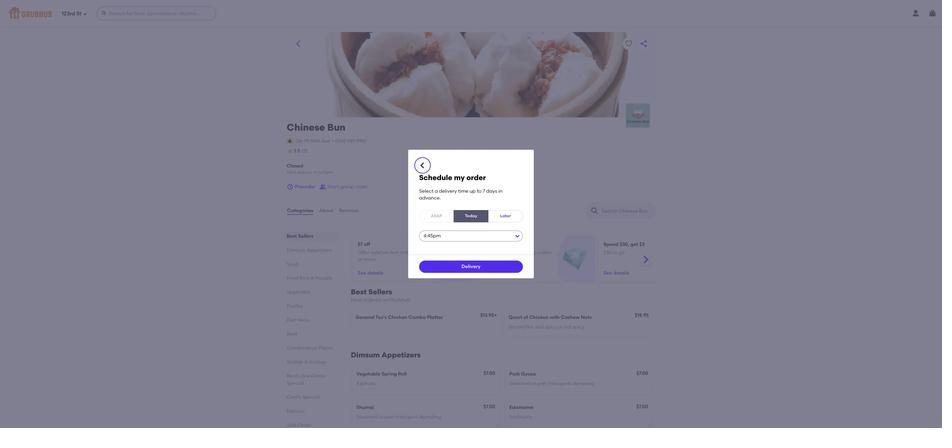 Task type: describe. For each thing, give the bounding box(es) containing it.
orders for first
[[400, 250, 415, 256]]

save this restaurant button
[[623, 38, 635, 50]]

poultry
[[287, 304, 303, 310]]

dumpling. for shumai
[[419, 415, 443, 421]]

bento box dinner special tab
[[287, 373, 335, 388]]

fried rice & noodle tab
[[287, 275, 335, 282]]

$13.95
[[481, 313, 495, 319]]

general tso's chicken combo platter
[[356, 315, 443, 321]]

on for best
[[383, 298, 389, 303]]

chef's special
[[287, 395, 320, 401]]

svg image inside main navigation navigation
[[929, 9, 937, 17]]

vegetable tab
[[287, 289, 335, 296]]

4
[[357, 381, 359, 387]]

first
[[390, 250, 399, 256]]

vegetable spring roll
[[357, 372, 407, 378]]

pork
[[510, 372, 520, 378]]

see details for offer valid on first orders of $15 or more.
[[358, 270, 384, 276]]

beef tab
[[287, 331, 335, 338]]

preorder button
[[287, 181, 316, 193]]

dumpling. for pork gyoza
[[572, 381, 596, 387]]

Search Chinese Bun search field
[[601, 208, 654, 215]]

start
[[328, 184, 339, 190]]

pieces.
[[361, 381, 377, 387]]

combination
[[287, 346, 318, 352]]

$7 off offer valid on first orders of $15 or more.
[[358, 242, 429, 263]]

+
[[495, 313, 498, 319]]

see for $30 to go
[[604, 270, 613, 276]]

group
[[340, 184, 354, 190]]

4 pieces.
[[357, 381, 377, 387]]

combo
[[409, 315, 426, 321]]

main navigation navigation
[[0, 0, 943, 27]]

categories button
[[287, 199, 314, 224]]

about button
[[319, 199, 334, 224]]

at
[[314, 170, 318, 175]]

or inside $12 off offer valid on qualifying orders of $50 or more.
[[496, 257, 501, 263]]

off for $7 off
[[364, 242, 371, 248]]

noodle
[[316, 276, 332, 282]]

preorder
[[295, 184, 316, 190]]

see for offer valid on qualifying orders of $50 or more.
[[481, 270, 490, 276]]

see details for offer valid on qualifying orders of $50 or more.
[[481, 270, 507, 276]]

bento box dinner special
[[287, 374, 326, 387]]

136-19 38th ave button
[[295, 138, 331, 145]]

diet
[[287, 318, 296, 324]]

fried for shumai
[[396, 415, 407, 421]]

asap button
[[420, 210, 454, 223]]

closed next delivery at 3:45pm.
[[287, 163, 335, 175]]

soup
[[287, 262, 299, 268]]

(516)
[[335, 138, 346, 144]]

see details for $30 to go
[[604, 270, 630, 276]]

$13.95 +
[[481, 313, 498, 319]]

ordered
[[364, 298, 382, 303]]

more. for first
[[364, 257, 377, 263]]

pork for pork gyoza
[[561, 381, 571, 387]]

my
[[454, 174, 465, 182]]

grubhub
[[390, 298, 411, 303]]

served hot and spicy or not spicy.
[[509, 324, 586, 330]]

or inside $7 off offer valid on first orders of $15 or more.
[[358, 257, 363, 263]]

roll
[[398, 372, 407, 378]]

shrimp & scallop
[[287, 360, 327, 366]]

steamed for shumai
[[357, 415, 378, 421]]

best for best sellers
[[287, 234, 297, 240]]

fried for pork gyoza
[[549, 381, 560, 387]]

1 vertical spatial appetizers
[[382, 351, 421, 360]]

delivery
[[462, 264, 481, 270]]

sellers for best sellers most ordered on grubhub
[[369, 288, 393, 297]]

see for offer valid on first orders of $15 or more.
[[358, 270, 367, 276]]

fried rice & noodle
[[287, 276, 332, 282]]

box
[[302, 374, 310, 380]]

caret left icon image
[[294, 40, 303, 48]]

shumai
[[357, 405, 374, 411]]

quart of chicken with cashew nuts
[[509, 315, 592, 321]]

best sellers
[[287, 234, 314, 240]]

up
[[470, 189, 476, 194]]

platter inside tab
[[319, 346, 334, 352]]

start group order
[[328, 184, 368, 190]]

chinese bun
[[287, 122, 346, 133]]

valid for $7 off
[[371, 250, 382, 256]]

days
[[487, 189, 498, 194]]

svg image inside preorder button
[[287, 184, 294, 191]]

orders for qualifying
[[537, 250, 552, 256]]

spend $30, get $3 $30 to go
[[604, 242, 645, 256]]

served
[[509, 324, 525, 330]]

$15
[[422, 250, 429, 256]]

$12
[[481, 242, 488, 248]]

order for schedule my order
[[467, 174, 486, 182]]

of for $15
[[416, 250, 420, 256]]

start group order button
[[320, 181, 368, 193]]

best sellers most ordered on grubhub
[[351, 288, 411, 303]]

see details button for offer valid on qualifying orders of $50 or more.
[[481, 267, 507, 280]]

$7.00 for edamame
[[637, 404, 649, 410]]

diet menu
[[287, 318, 310, 324]]

1 horizontal spatial dimsum
[[351, 351, 380, 360]]

vegetable for vegetable
[[287, 290, 311, 296]]

bun
[[328, 122, 346, 133]]

later
[[501, 214, 511, 219]]

1 horizontal spatial &
[[311, 276, 314, 282]]

pan- for shumai
[[385, 415, 396, 421]]

2 horizontal spatial of
[[524, 315, 529, 321]]

delivery button
[[420, 261, 523, 273]]

menu
[[297, 318, 310, 324]]

general
[[356, 315, 375, 321]]

see details button for $30 to go
[[604, 267, 630, 280]]

order for start group order
[[355, 184, 368, 190]]

hibachi tab
[[287, 408, 335, 416]]

select a delivery time up to 7 days in advance.
[[420, 189, 503, 201]]

gyoza
[[522, 372, 536, 378]]

$3
[[640, 242, 645, 248]]

1 vertical spatial dimsum appetizers
[[351, 351, 421, 360]]

off for $12 off
[[489, 242, 496, 248]]

closed
[[287, 163, 303, 169]]

scallop
[[309, 360, 327, 366]]

details for $30 to go
[[614, 270, 630, 276]]

0 horizontal spatial svg image
[[83, 12, 87, 16]]

7
[[483, 189, 486, 194]]

soup tab
[[287, 261, 335, 268]]

reviews
[[340, 208, 359, 214]]

$7.00 for vegetable spring roll
[[484, 371, 496, 377]]

in
[[499, 189, 503, 194]]

about
[[319, 208, 334, 214]]

1 vertical spatial &
[[305, 360, 308, 366]]

pork gyoza
[[510, 372, 536, 378]]

•
[[332, 138, 334, 144]]

chicken for combo
[[388, 315, 408, 321]]



Task type: vqa. For each thing, say whether or not it's contained in the screenshot.
best related to Best Sellers Most ordered on Grubhub
yes



Task type: locate. For each thing, give the bounding box(es) containing it.
38th
[[310, 138, 321, 144]]

vegetable
[[287, 290, 311, 296], [357, 372, 381, 378]]

vegetable up pieces.
[[357, 372, 381, 378]]

spicy
[[545, 324, 557, 330]]

1 vertical spatial to
[[613, 250, 618, 256]]

to inside 'select a delivery time up to 7 days in advance.'
[[477, 189, 482, 194]]

1 horizontal spatial vegetable
[[357, 372, 381, 378]]

1 horizontal spatial svg image
[[101, 11, 107, 16]]

delivery for at
[[297, 170, 313, 175]]

0 vertical spatial pan-
[[538, 381, 549, 387]]

1 vertical spatial svg image
[[419, 162, 427, 170]]

dimsum appetizers up the 'spring'
[[351, 351, 421, 360]]

dimsum inside "tab"
[[287, 248, 306, 254]]

1 see details button from the left
[[358, 267, 384, 280]]

1 horizontal spatial orders
[[537, 250, 552, 256]]

0 vertical spatial dimsum appetizers
[[287, 248, 332, 254]]

steamed or pan-fried pork dumpling. for shumai
[[357, 415, 443, 421]]

1 horizontal spatial best
[[351, 288, 367, 297]]

2 promo image from the left
[[563, 247, 588, 272]]

offer inside $7 off offer valid on first orders of $15 or more.
[[358, 250, 370, 256]]

shrimp & scallop tab
[[287, 359, 335, 366]]

0 vertical spatial to
[[477, 189, 482, 194]]

see up most
[[358, 270, 367, 276]]

platter up scallop
[[319, 346, 334, 352]]

platter right the combo
[[427, 315, 443, 321]]

3:45pm.
[[319, 170, 335, 175]]

0 vertical spatial delivery
[[297, 170, 313, 175]]

vegetable for vegetable spring roll
[[357, 372, 381, 378]]

pan-
[[538, 381, 549, 387], [385, 415, 396, 421]]

on for $12
[[506, 250, 512, 256]]

of right quart
[[524, 315, 529, 321]]

1 vertical spatial dumpling.
[[419, 415, 443, 421]]

to inside spend $30, get $3 $30 to go
[[613, 250, 618, 256]]

special inside bento box dinner special
[[287, 381, 304, 387]]

0 horizontal spatial dimsum appetizers
[[287, 248, 332, 254]]

order right group
[[355, 184, 368, 190]]

2 vertical spatial of
[[524, 315, 529, 321]]

orders inside $7 off offer valid on first orders of $15 or more.
[[400, 250, 415, 256]]

1 horizontal spatial appetizers
[[382, 351, 421, 360]]

0 horizontal spatial svg image
[[419, 162, 427, 170]]

0 horizontal spatial fried
[[396, 415, 407, 421]]

0 horizontal spatial chicken
[[388, 315, 408, 321]]

2 see details from the left
[[481, 270, 507, 276]]

offer down $7
[[358, 250, 370, 256]]

0 horizontal spatial steamed or pan-fried pork dumpling.
[[357, 415, 443, 421]]

offer inside $12 off offer valid on qualifying orders of $50 or more.
[[481, 250, 493, 256]]

chicken
[[388, 315, 408, 321], [530, 315, 549, 321]]

dimsum appetizers tab
[[287, 247, 335, 254]]

combination platter
[[287, 346, 334, 352]]

see down $30 in the right bottom of the page
[[604, 270, 613, 276]]

0 horizontal spatial order
[[355, 184, 368, 190]]

promo image for offer valid on first orders of $15 or more.
[[440, 247, 465, 272]]

of for $50
[[481, 257, 486, 263]]

offer for $12
[[481, 250, 493, 256]]

steamed
[[510, 381, 531, 387], [357, 415, 378, 421]]

today
[[465, 214, 478, 219]]

soybeans.
[[510, 415, 534, 421]]

sellers
[[298, 234, 314, 240], [369, 288, 393, 297]]

2 horizontal spatial see details
[[604, 270, 630, 276]]

platter
[[427, 315, 443, 321], [319, 346, 334, 352]]

0 horizontal spatial appetizers
[[307, 248, 332, 254]]

0 horizontal spatial details
[[368, 270, 384, 276]]

dimsum
[[287, 248, 306, 254], [351, 351, 380, 360]]

poultry tab
[[287, 303, 335, 310]]

0 vertical spatial of
[[416, 250, 420, 256]]

off right the $12
[[489, 242, 496, 248]]

1 vertical spatial best
[[351, 288, 367, 297]]

sellers inside best sellers most ordered on grubhub
[[369, 288, 393, 297]]

1 horizontal spatial dumpling.
[[572, 381, 596, 387]]

off
[[364, 242, 371, 248], [489, 242, 496, 248]]

2 orders from the left
[[537, 250, 552, 256]]

steamed down pork gyoza at the right bottom of page
[[510, 381, 531, 387]]

see details
[[358, 270, 384, 276], [481, 270, 507, 276], [604, 270, 630, 276]]

delivery right a
[[439, 189, 457, 194]]

1 vertical spatial special
[[303, 395, 320, 401]]

1 horizontal spatial platter
[[427, 315, 443, 321]]

subscription pass image
[[287, 139, 294, 144]]

star icon image
[[287, 148, 294, 155]]

0 horizontal spatial see details
[[358, 270, 384, 276]]

1 vertical spatial pan-
[[385, 415, 396, 421]]

1 promo image from the left
[[440, 247, 465, 272]]

details down the $50
[[491, 270, 507, 276]]

valid for $12 off
[[494, 250, 505, 256]]

dimsum up vegetable spring roll
[[351, 351, 380, 360]]

1 vertical spatial vegetable
[[357, 372, 381, 378]]

pork for shumai
[[408, 415, 418, 421]]

dimsum appetizers down best sellers tab
[[287, 248, 332, 254]]

on for $7
[[383, 250, 389, 256]]

offer for $7
[[358, 250, 370, 256]]

appetizers inside dimsum appetizers "tab"
[[307, 248, 332, 254]]

to for up
[[477, 189, 482, 194]]

0 horizontal spatial more.
[[364, 257, 377, 263]]

1 horizontal spatial order
[[467, 174, 486, 182]]

rice
[[300, 276, 310, 282]]

1 horizontal spatial more.
[[502, 257, 515, 263]]

1 vertical spatial platter
[[319, 346, 334, 352]]

more. inside $7 off offer valid on first orders of $15 or more.
[[364, 257, 377, 263]]

0 vertical spatial appetizers
[[307, 248, 332, 254]]

combination platter tab
[[287, 345, 335, 352]]

details down go
[[614, 270, 630, 276]]

1 vertical spatial order
[[355, 184, 368, 190]]

1 horizontal spatial steamed or pan-fried pork dumpling.
[[510, 381, 596, 387]]

• (516) 981-0951
[[332, 138, 367, 144]]

ave
[[322, 138, 330, 144]]

123rd
[[62, 10, 75, 17]]

3.5
[[294, 148, 301, 154]]

2 details from the left
[[491, 270, 507, 276]]

fried
[[549, 381, 560, 387], [396, 415, 407, 421]]

1 vertical spatial dimsum
[[351, 351, 380, 360]]

see details button down the $50
[[481, 267, 507, 280]]

0 vertical spatial best
[[287, 234, 297, 240]]

0 vertical spatial order
[[467, 174, 486, 182]]

1 horizontal spatial steamed
[[510, 381, 531, 387]]

1 horizontal spatial details
[[491, 270, 507, 276]]

with
[[550, 315, 560, 321]]

most
[[351, 298, 362, 303]]

svg image
[[929, 9, 937, 17], [419, 162, 427, 170]]

best up dimsum appetizers "tab"
[[287, 234, 297, 240]]

of inside $12 off offer valid on qualifying orders of $50 or more.
[[481, 257, 486, 263]]

schedule
[[420, 174, 453, 182]]

pan- for pork gyoza
[[538, 381, 549, 387]]

best sellers tab
[[287, 233, 335, 240]]

see details button for offer valid on first orders of $15 or more.
[[358, 267, 384, 280]]

1 horizontal spatial sellers
[[369, 288, 393, 297]]

on
[[383, 250, 389, 256], [506, 250, 512, 256], [383, 298, 389, 303]]

vegetable inside tab
[[287, 290, 311, 296]]

steamed down shumai
[[357, 415, 378, 421]]

2 off from the left
[[489, 242, 496, 248]]

0 vertical spatial dumpling.
[[572, 381, 596, 387]]

0 vertical spatial special
[[287, 381, 304, 387]]

1 vertical spatial fried
[[396, 415, 407, 421]]

0 vertical spatial steamed
[[510, 381, 531, 387]]

see down the $50
[[481, 270, 490, 276]]

$30
[[604, 250, 612, 256]]

details for offer valid on qualifying orders of $50 or more.
[[491, 270, 507, 276]]

1 vertical spatial steamed
[[357, 415, 378, 421]]

spend
[[604, 242, 619, 248]]

0 vertical spatial pork
[[561, 381, 571, 387]]

special down bento
[[287, 381, 304, 387]]

not
[[564, 324, 572, 330]]

svg image
[[101, 11, 107, 16], [83, 12, 87, 16], [287, 184, 294, 191]]

best inside best sellers most ordered on grubhub
[[351, 288, 367, 297]]

chicken up and
[[530, 315, 549, 321]]

delivery
[[297, 170, 313, 175], [439, 189, 457, 194]]

2 valid from the left
[[494, 250, 505, 256]]

steamed for pork gyoza
[[510, 381, 531, 387]]

dimsum appetizers
[[287, 248, 332, 254], [351, 351, 421, 360]]

appetizers down best sellers tab
[[307, 248, 332, 254]]

special up hibachi tab on the left bottom of the page
[[303, 395, 320, 401]]

valid up the $50
[[494, 250, 505, 256]]

$50
[[487, 257, 495, 263]]

more. for qualifying
[[502, 257, 515, 263]]

0 horizontal spatial sellers
[[298, 234, 314, 240]]

appetizers up roll
[[382, 351, 421, 360]]

order inside the start group order button
[[355, 184, 368, 190]]

steamed or pan-fried pork dumpling. for pork gyoza
[[510, 381, 596, 387]]

1 see from the left
[[358, 270, 367, 276]]

1 more. from the left
[[364, 257, 377, 263]]

chinese bun logo image
[[627, 104, 650, 128]]

0 horizontal spatial vegetable
[[287, 290, 311, 296]]

1 off from the left
[[364, 242, 371, 248]]

sellers up ordered
[[369, 288, 393, 297]]

spring
[[382, 372, 397, 378]]

best for best sellers most ordered on grubhub
[[351, 288, 367, 297]]

asap
[[431, 214, 443, 219]]

of left $15 at the left
[[416, 250, 420, 256]]

save this restaurant image
[[625, 40, 633, 48]]

1 vertical spatial delivery
[[439, 189, 457, 194]]

0 horizontal spatial &
[[305, 360, 308, 366]]

tab
[[287, 422, 335, 429]]

orders right qualifying
[[537, 250, 552, 256]]

people icon image
[[320, 184, 327, 191]]

delivery left at
[[297, 170, 313, 175]]

on right ordered
[[383, 298, 389, 303]]

0 horizontal spatial platter
[[319, 346, 334, 352]]

see details down go
[[604, 270, 630, 276]]

0 horizontal spatial see
[[358, 270, 367, 276]]

quart
[[509, 315, 523, 321]]

1 horizontal spatial see details button
[[481, 267, 507, 280]]

chef's special tab
[[287, 394, 335, 402]]

0 horizontal spatial delivery
[[297, 170, 313, 175]]

to for $30
[[613, 250, 618, 256]]

$7.00 for pork gyoza
[[637, 371, 649, 377]]

chicken for with
[[530, 315, 549, 321]]

&
[[311, 276, 314, 282], [305, 360, 308, 366]]

$15.95
[[635, 313, 649, 319]]

1 chicken from the left
[[388, 315, 408, 321]]

on inside best sellers most ordered on grubhub
[[383, 298, 389, 303]]

promo image for offer valid on qualifying orders of $50 or more.
[[563, 247, 588, 272]]

beef
[[287, 332, 297, 338]]

1 horizontal spatial see
[[481, 270, 490, 276]]

see
[[358, 270, 367, 276], [481, 270, 490, 276], [604, 270, 613, 276]]

0 horizontal spatial dumpling.
[[419, 415, 443, 421]]

2 horizontal spatial details
[[614, 270, 630, 276]]

order up up
[[467, 174, 486, 182]]

0 vertical spatial platter
[[427, 315, 443, 321]]

2 horizontal spatial see details button
[[604, 267, 630, 280]]

$7.00 for shumai
[[484, 404, 496, 410]]

0 horizontal spatial best
[[287, 234, 297, 240]]

of inside $7 off offer valid on first orders of $15 or more.
[[416, 250, 420, 256]]

fried
[[287, 276, 299, 282]]

valid left first
[[371, 250, 382, 256]]

steamed or pan-fried pork dumpling.
[[510, 381, 596, 387], [357, 415, 443, 421]]

1 horizontal spatial off
[[489, 242, 496, 248]]

1 horizontal spatial pan-
[[538, 381, 549, 387]]

see details down the $50
[[481, 270, 507, 276]]

orders right first
[[400, 250, 415, 256]]

2 more. from the left
[[502, 257, 515, 263]]

0 vertical spatial svg image
[[929, 9, 937, 17]]

later button
[[489, 210, 523, 223]]

sellers inside tab
[[298, 234, 314, 240]]

dimsum appetizers inside "tab"
[[287, 248, 332, 254]]

$7.00
[[484, 371, 496, 377], [637, 371, 649, 377], [484, 404, 496, 410], [637, 404, 649, 410]]

promo image right $15 at the left
[[440, 247, 465, 272]]

offer up the $50
[[481, 250, 493, 256]]

0 horizontal spatial pan-
[[385, 415, 396, 421]]

2 see details button from the left
[[481, 267, 507, 280]]

dinner
[[311, 374, 326, 380]]

sellers up dimsum appetizers "tab"
[[298, 234, 314, 240]]

diet menu tab
[[287, 317, 335, 324]]

136-19 38th ave
[[296, 138, 330, 144]]

2 horizontal spatial svg image
[[287, 184, 294, 191]]

see details button down go
[[604, 267, 630, 280]]

orders inside $12 off offer valid on qualifying orders of $50 or more.
[[537, 250, 552, 256]]

1 vertical spatial pork
[[408, 415, 418, 421]]

1 horizontal spatial fried
[[549, 381, 560, 387]]

1 horizontal spatial see details
[[481, 270, 507, 276]]

1 horizontal spatial to
[[613, 250, 618, 256]]

0 vertical spatial sellers
[[298, 234, 314, 240]]

& right 'shrimp' in the left bottom of the page
[[305, 360, 308, 366]]

search icon image
[[591, 207, 599, 215]]

1 vertical spatial of
[[481, 257, 486, 263]]

$30,
[[620, 242, 630, 248]]

delivery inside 'select a delivery time up to 7 days in advance.'
[[439, 189, 457, 194]]

(516) 981-0951 button
[[335, 138, 367, 145]]

1 vertical spatial sellers
[[369, 288, 393, 297]]

to left go
[[613, 250, 618, 256]]

select
[[420, 189, 434, 194]]

off inside $12 off offer valid on qualifying orders of $50 or more.
[[489, 242, 496, 248]]

details for offer valid on first orders of $15 or more.
[[368, 270, 384, 276]]

of left the $50
[[481, 257, 486, 263]]

on left first
[[383, 250, 389, 256]]

dimsum up soup at the bottom of the page
[[287, 248, 306, 254]]

1 valid from the left
[[371, 250, 382, 256]]

3 see from the left
[[604, 270, 613, 276]]

time
[[458, 189, 469, 194]]

qualifying
[[513, 250, 536, 256]]

2 see from the left
[[481, 270, 490, 276]]

0 horizontal spatial pork
[[408, 415, 418, 421]]

more. inside $12 off offer valid on qualifying orders of $50 or more.
[[502, 257, 515, 263]]

1 details from the left
[[368, 270, 384, 276]]

delivery for time
[[439, 189, 457, 194]]

0 horizontal spatial valid
[[371, 250, 382, 256]]

3 see details from the left
[[604, 270, 630, 276]]

on inside $12 off offer valid on qualifying orders of $50 or more.
[[506, 250, 512, 256]]

valid inside $7 off offer valid on first orders of $15 or more.
[[371, 250, 382, 256]]

best up most
[[351, 288, 367, 297]]

best inside tab
[[287, 234, 297, 240]]

on left qualifying
[[506, 250, 512, 256]]

0 horizontal spatial off
[[364, 242, 371, 248]]

0 vertical spatial vegetable
[[287, 290, 311, 296]]

1 horizontal spatial dimsum appetizers
[[351, 351, 421, 360]]

1 orders from the left
[[400, 250, 415, 256]]

2 horizontal spatial see
[[604, 270, 613, 276]]

next
[[287, 170, 296, 175]]

3 details from the left
[[614, 270, 630, 276]]

valid inside $12 off offer valid on qualifying orders of $50 or more.
[[494, 250, 505, 256]]

promo image left $30 in the right bottom of the page
[[563, 247, 588, 272]]

schedule my order
[[420, 174, 486, 182]]

special inside chef's special tab
[[303, 395, 320, 401]]

vegetable up poultry
[[287, 290, 311, 296]]

123rd st
[[62, 10, 82, 17]]

spicy.
[[573, 324, 586, 330]]

go
[[619, 250, 625, 256]]

0 vertical spatial dimsum
[[287, 248, 306, 254]]

details up best sellers most ordered on grubhub
[[368, 270, 384, 276]]

sellers for best sellers
[[298, 234, 314, 240]]

0 horizontal spatial promo image
[[440, 247, 465, 272]]

cashew
[[561, 315, 580, 321]]

chinese
[[287, 122, 325, 133]]

0 horizontal spatial to
[[477, 189, 482, 194]]

delivery inside closed next delivery at 3:45pm.
[[297, 170, 313, 175]]

0 horizontal spatial dimsum
[[287, 248, 306, 254]]

see details up best sellers most ordered on grubhub
[[358, 270, 384, 276]]

1 horizontal spatial valid
[[494, 250, 505, 256]]

tso's
[[376, 315, 387, 321]]

0 horizontal spatial offer
[[358, 250, 370, 256]]

0 horizontal spatial of
[[416, 250, 420, 256]]

2 chicken from the left
[[530, 315, 549, 321]]

1 offer from the left
[[358, 250, 370, 256]]

1 horizontal spatial svg image
[[929, 9, 937, 17]]

& right rice
[[311, 276, 314, 282]]

off right $7
[[364, 242, 371, 248]]

see details button up best sellers most ordered on grubhub
[[358, 267, 384, 280]]

2 offer from the left
[[481, 250, 493, 256]]

get
[[631, 242, 639, 248]]

promo image
[[440, 247, 465, 272], [563, 247, 588, 272]]

981-
[[347, 138, 357, 144]]

off inside $7 off offer valid on first orders of $15 or more.
[[364, 242, 371, 248]]

0 vertical spatial &
[[311, 276, 314, 282]]

3 see details button from the left
[[604, 267, 630, 280]]

1 vertical spatial steamed or pan-fried pork dumpling.
[[357, 415, 443, 421]]

and
[[535, 324, 544, 330]]

0 horizontal spatial orders
[[400, 250, 415, 256]]

1 see details from the left
[[358, 270, 384, 276]]

to left 7
[[477, 189, 482, 194]]

appetizers
[[307, 248, 332, 254], [382, 351, 421, 360]]

1 horizontal spatial delivery
[[439, 189, 457, 194]]

bento
[[287, 374, 301, 380]]

0 horizontal spatial steamed
[[357, 415, 378, 421]]

1 horizontal spatial offer
[[481, 250, 493, 256]]

share icon image
[[640, 40, 648, 48]]

categories
[[287, 208, 314, 214]]

on inside $7 off offer valid on first orders of $15 or more.
[[383, 250, 389, 256]]

chicken right tso's
[[388, 315, 408, 321]]

$7
[[358, 242, 363, 248]]



